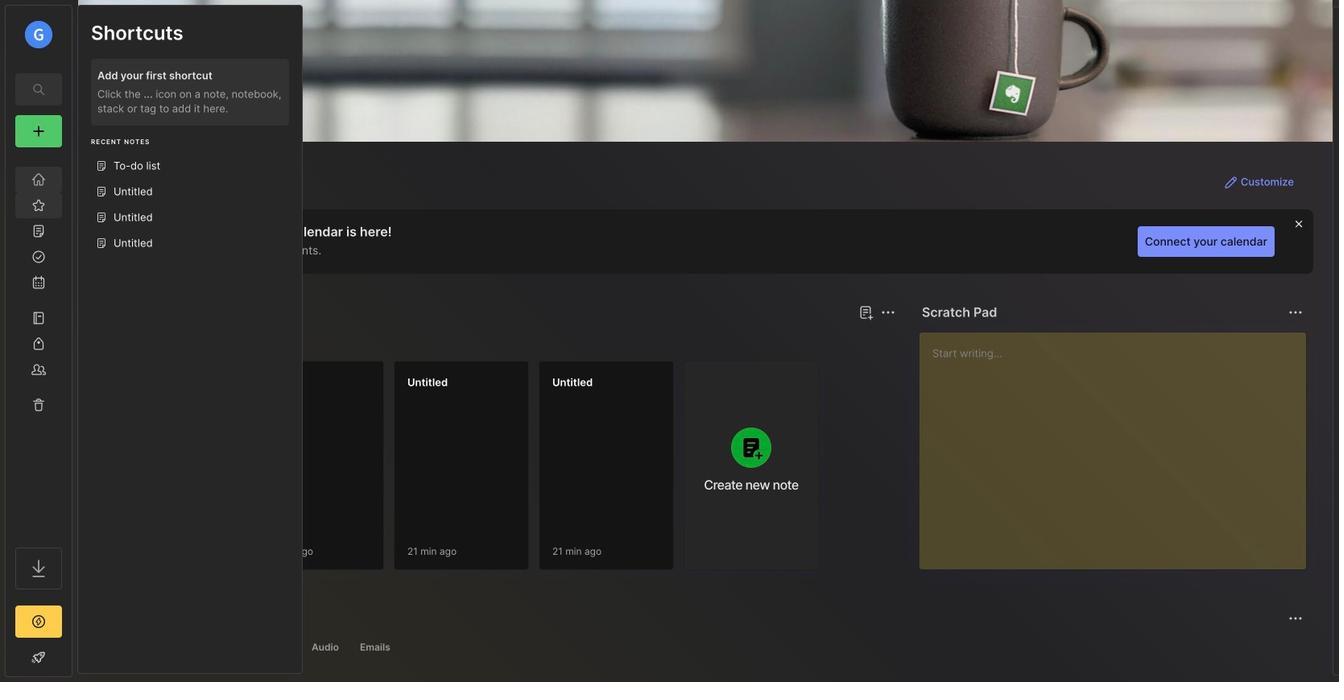 Task type: vqa. For each thing, say whether or not it's contained in the screenshot.
Tab List
yes



Task type: locate. For each thing, give the bounding box(es) containing it.
tab
[[107, 332, 154, 351], [107, 638, 169, 657], [230, 638, 298, 657], [305, 638, 346, 657], [353, 638, 398, 657]]

Start writing… text field
[[933, 333, 1306, 557]]

tree
[[6, 157, 72, 533]]

row group
[[104, 361, 829, 580]]

tab list
[[107, 638, 1301, 657]]

click to expand image
[[70, 653, 83, 672]]

tree inside main element
[[6, 157, 72, 533]]

edit search image
[[29, 80, 48, 99]]



Task type: describe. For each thing, give the bounding box(es) containing it.
account image
[[25, 21, 52, 48]]

home image
[[31, 172, 47, 188]]

Account field
[[6, 19, 72, 51]]

main element
[[0, 0, 77, 682]]

upgrade image
[[29, 612, 48, 632]]

Help and Learning task checklist field
[[6, 645, 72, 670]]



